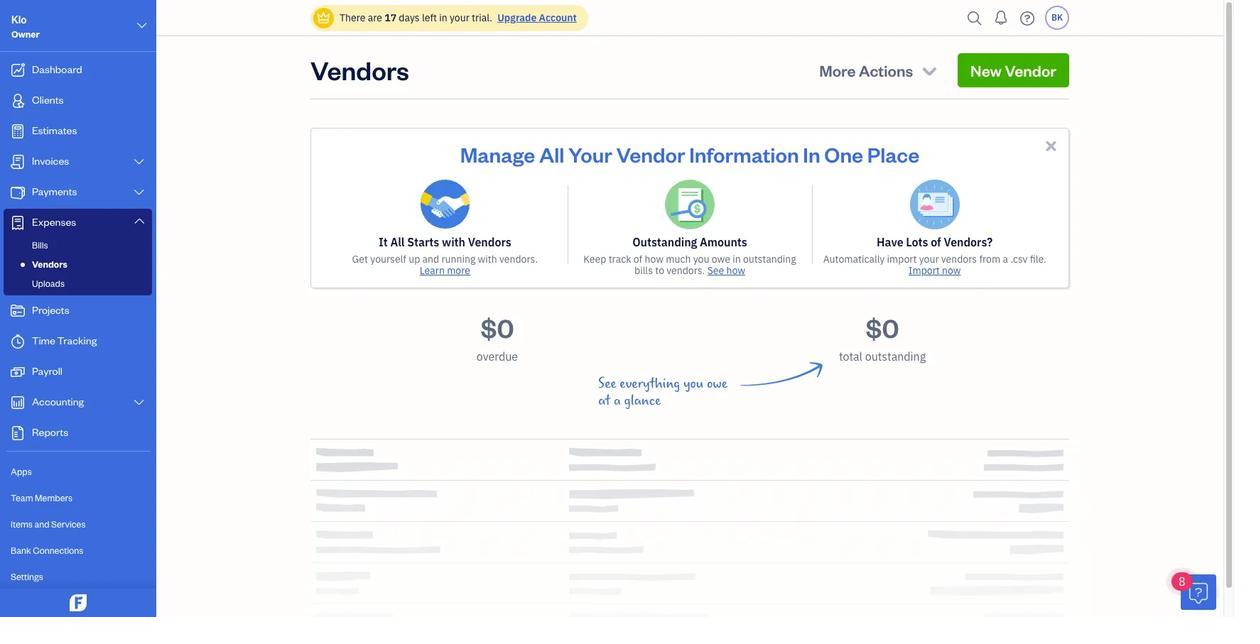Task type: vqa. For each thing, say whether or not it's contained in the screenshot.
2nd Learn More from left
no



Task type: locate. For each thing, give the bounding box(es) containing it.
see for see everything you owe at a glance
[[599, 376, 617, 392]]

payments
[[32, 185, 77, 198]]

chevron large down image inside the expenses link
[[133, 215, 146, 227]]

dashboard image
[[9, 63, 26, 77]]

main element
[[0, 0, 203, 618]]

how inside keep track of how much you owe in outstanding bills to vendors.
[[645, 253, 664, 266]]

of for lots
[[931, 235, 942, 250]]

upgrade account link
[[495, 11, 577, 24]]

1 horizontal spatial $0
[[866, 311, 900, 345]]

of inside keep track of how much you owe in outstanding bills to vendors.
[[634, 253, 643, 266]]

$0 inside '$0 total outstanding'
[[866, 311, 900, 345]]

2 horizontal spatial vendors
[[468, 235, 512, 250]]

vendor right your
[[617, 141, 686, 168]]

0 horizontal spatial in
[[439, 11, 448, 24]]

0 vertical spatial of
[[931, 235, 942, 250]]

vendor right new
[[1005, 60, 1057, 80]]

expenses link
[[4, 209, 152, 237]]

0 vertical spatial your
[[450, 11, 470, 24]]

invoice image
[[9, 155, 26, 169]]

0 horizontal spatial and
[[34, 519, 49, 530]]

connections
[[33, 545, 83, 557]]

0 horizontal spatial of
[[634, 253, 643, 266]]

of inside have lots of vendors? automatically import your vendors from a .csv file. import now
[[931, 235, 942, 250]]

in inside keep track of how much you owe in outstanding bills to vendors.
[[733, 253, 741, 266]]

1 vertical spatial in
[[733, 253, 741, 266]]

0 horizontal spatial vendor
[[617, 141, 686, 168]]

you right everything
[[684, 376, 704, 392]]

dashboard
[[32, 63, 82, 76]]

1 horizontal spatial vendor
[[1005, 60, 1057, 80]]

0 horizontal spatial outstanding
[[744, 253, 797, 266]]

0 horizontal spatial a
[[614, 393, 621, 409]]

vendors. right running
[[500, 253, 538, 266]]

and inside it all starts with vendors get yourself up and running with vendors. learn more
[[423, 253, 439, 266]]

1 vertical spatial vendors
[[468, 235, 512, 250]]

all
[[540, 141, 565, 168], [391, 235, 405, 250]]

of right track
[[634, 253, 643, 266]]

new
[[971, 60, 1002, 80]]

with
[[442, 235, 466, 250], [478, 253, 497, 266]]

everything
[[620, 376, 681, 392]]

0 vertical spatial see
[[708, 264, 725, 277]]

of right lots
[[931, 235, 942, 250]]

how down outstanding
[[645, 253, 664, 266]]

vendors
[[311, 53, 409, 87], [468, 235, 512, 250], [32, 259, 67, 270]]

in right the 'left'
[[439, 11, 448, 24]]

0 horizontal spatial your
[[450, 11, 470, 24]]

vendors up running
[[468, 235, 512, 250]]

from
[[980, 253, 1001, 266]]

reports
[[32, 426, 68, 439]]

owe inside the 'see everything you owe at a glance'
[[707, 376, 728, 392]]

0 horizontal spatial see
[[599, 376, 617, 392]]

in
[[804, 141, 821, 168]]

1 $0 from the left
[[481, 311, 514, 345]]

1 vertical spatial of
[[634, 253, 643, 266]]

vendors inside 'link'
[[32, 259, 67, 270]]

items and services
[[11, 519, 86, 530]]

1 horizontal spatial a
[[1003, 253, 1009, 266]]

see up at
[[599, 376, 617, 392]]

your
[[569, 141, 613, 168]]

1 horizontal spatial see
[[708, 264, 725, 277]]

import
[[909, 264, 940, 277]]

chevron large down image inside accounting link
[[133, 397, 146, 409]]

amounts
[[700, 235, 748, 250]]

estimate image
[[9, 124, 26, 139]]

1 horizontal spatial in
[[733, 253, 741, 266]]

automatically
[[824, 253, 885, 266]]

how
[[645, 253, 664, 266], [727, 264, 746, 277]]

your
[[450, 11, 470, 24], [920, 253, 940, 266]]

outstanding down amounts
[[744, 253, 797, 266]]

$0 for $0 overdue
[[481, 311, 514, 345]]

your inside have lots of vendors? automatically import your vendors from a .csv file. import now
[[920, 253, 940, 266]]

in down amounts
[[733, 253, 741, 266]]

outstanding amounts image
[[665, 180, 715, 230]]

vendors down there
[[311, 53, 409, 87]]

invoices link
[[4, 148, 152, 177]]

and
[[423, 253, 439, 266], [34, 519, 49, 530]]

to
[[656, 264, 665, 277]]

$0 inside $0 overdue
[[481, 311, 514, 345]]

bills
[[32, 240, 48, 251]]

vendors. inside keep track of how much you owe in outstanding bills to vendors.
[[667, 264, 706, 277]]

and right up
[[423, 253, 439, 266]]

see everything you owe at a glance
[[599, 376, 728, 409]]

1 horizontal spatial of
[[931, 235, 942, 250]]

projects
[[32, 304, 69, 317]]

vendor
[[1005, 60, 1057, 80], [617, 141, 686, 168]]

expense image
[[9, 216, 26, 230]]

1 vertical spatial vendor
[[617, 141, 686, 168]]

settings link
[[4, 565, 152, 590]]

how down amounts
[[727, 264, 746, 277]]

more
[[820, 60, 856, 80]]

items
[[11, 519, 33, 530]]

0 horizontal spatial all
[[391, 235, 405, 250]]

upgrade
[[498, 11, 537, 24]]

import
[[888, 253, 917, 266]]

you inside the 'see everything you owe at a glance'
[[684, 376, 704, 392]]

your down lots
[[920, 253, 940, 266]]

vendors. for much
[[667, 264, 706, 277]]

and right items
[[34, 519, 49, 530]]

time
[[32, 334, 55, 348]]

.csv
[[1011, 253, 1028, 266]]

1 horizontal spatial vendors.
[[667, 264, 706, 277]]

$0
[[481, 311, 514, 345], [866, 311, 900, 345]]

chevron large down image
[[135, 17, 149, 34], [133, 156, 146, 168], [133, 187, 146, 198], [133, 215, 146, 227], [133, 397, 146, 409]]

0 horizontal spatial vendors
[[32, 259, 67, 270]]

chevron large down image for invoices
[[133, 156, 146, 168]]

1 horizontal spatial your
[[920, 253, 940, 266]]

1 vertical spatial all
[[391, 235, 405, 250]]

0 vertical spatial all
[[540, 141, 565, 168]]

notifications image
[[990, 4, 1013, 32]]

freshbooks image
[[67, 595, 90, 612]]

days
[[399, 11, 420, 24]]

$0 for $0 total outstanding
[[866, 311, 900, 345]]

0 vertical spatial outstanding
[[744, 253, 797, 266]]

outstanding
[[744, 253, 797, 266], [866, 350, 926, 364]]

all inside it all starts with vendors get yourself up and running with vendors. learn more
[[391, 235, 405, 250]]

more
[[447, 264, 471, 277]]

settings
[[11, 572, 43, 583]]

1 vertical spatial and
[[34, 519, 49, 530]]

1 vertical spatial outstanding
[[866, 350, 926, 364]]

owe down amounts
[[712, 253, 731, 266]]

have lots of vendors? automatically import your vendors from a .csv file. import now
[[824, 235, 1047, 277]]

all left your
[[540, 141, 565, 168]]

outstanding right total
[[866, 350, 926, 364]]

0 horizontal spatial $0
[[481, 311, 514, 345]]

0 horizontal spatial how
[[645, 253, 664, 266]]

vendors up uploads
[[32, 259, 67, 270]]

chart image
[[9, 396, 26, 410]]

it
[[379, 235, 388, 250]]

crown image
[[316, 10, 331, 25]]

1 vertical spatial with
[[478, 253, 497, 266]]

you inside keep track of how much you owe in outstanding bills to vendors.
[[694, 253, 710, 266]]

1 horizontal spatial all
[[540, 141, 565, 168]]

your left trial.
[[450, 11, 470, 24]]

and inside main element
[[34, 519, 49, 530]]

vendor inside new vendor button
[[1005, 60, 1057, 80]]

accounting
[[32, 395, 84, 409]]

with right running
[[478, 253, 497, 266]]

chevron large down image inside payments link
[[133, 187, 146, 198]]

0 vertical spatial vendors
[[311, 53, 409, 87]]

1 vertical spatial owe
[[707, 376, 728, 392]]

0 vertical spatial vendor
[[1005, 60, 1057, 80]]

apps
[[11, 466, 32, 478]]

1 horizontal spatial outstanding
[[866, 350, 926, 364]]

yourself
[[371, 253, 407, 266]]

report image
[[9, 427, 26, 441]]

in
[[439, 11, 448, 24], [733, 253, 741, 266]]

a left .csv at the right of the page
[[1003, 253, 1009, 266]]

account
[[539, 11, 577, 24]]

apps link
[[4, 460, 152, 485]]

1 vertical spatial your
[[920, 253, 940, 266]]

0 vertical spatial owe
[[712, 253, 731, 266]]

0 vertical spatial a
[[1003, 253, 1009, 266]]

2 vertical spatial vendors
[[32, 259, 67, 270]]

vendors. right 'to'
[[667, 264, 706, 277]]

you down outstanding amounts
[[694, 253, 710, 266]]

running
[[442, 253, 476, 266]]

0 vertical spatial and
[[423, 253, 439, 266]]

see down amounts
[[708, 264, 725, 277]]

team members link
[[4, 486, 152, 511]]

vendors
[[942, 253, 978, 266]]

get
[[352, 253, 368, 266]]

search image
[[964, 7, 987, 29]]

0 horizontal spatial vendors.
[[500, 253, 538, 266]]

with up running
[[442, 235, 466, 250]]

1 horizontal spatial with
[[478, 253, 497, 266]]

of
[[931, 235, 942, 250], [634, 253, 643, 266]]

invoices
[[32, 154, 69, 168]]

uploads link
[[6, 275, 149, 292]]

owe right everything
[[707, 376, 728, 392]]

clients
[[32, 93, 64, 107]]

new vendor button
[[958, 53, 1070, 87]]

1 vertical spatial a
[[614, 393, 621, 409]]

0 horizontal spatial with
[[442, 235, 466, 250]]

file.
[[1031, 253, 1047, 266]]

members
[[35, 493, 73, 504]]

0 vertical spatial with
[[442, 235, 466, 250]]

at
[[599, 393, 611, 409]]

see
[[708, 264, 725, 277], [599, 376, 617, 392]]

0 vertical spatial you
[[694, 253, 710, 266]]

see inside the 'see everything you owe at a glance'
[[599, 376, 617, 392]]

outstanding inside '$0 total outstanding'
[[866, 350, 926, 364]]

1 horizontal spatial and
[[423, 253, 439, 266]]

payments link
[[4, 178, 152, 208]]

1 vertical spatial see
[[599, 376, 617, 392]]

now
[[943, 264, 962, 277]]

all right it
[[391, 235, 405, 250]]

1 vertical spatial you
[[684, 376, 704, 392]]

2 $0 from the left
[[866, 311, 900, 345]]

vendors. inside it all starts with vendors get yourself up and running with vendors. learn more
[[500, 253, 538, 266]]

reports link
[[4, 419, 152, 449]]

a right at
[[614, 393, 621, 409]]

money image
[[9, 365, 26, 380]]



Task type: describe. For each thing, give the bounding box(es) containing it.
1 horizontal spatial vendors
[[311, 53, 409, 87]]

bk
[[1052, 12, 1064, 23]]

total
[[840, 350, 863, 364]]

bank connections
[[11, 545, 83, 557]]

information
[[690, 141, 799, 168]]

payment image
[[9, 186, 26, 200]]

client image
[[9, 94, 26, 108]]

new vendor
[[971, 60, 1057, 80]]

timer image
[[9, 335, 26, 349]]

0 vertical spatial in
[[439, 11, 448, 24]]

left
[[422, 11, 437, 24]]

vendors?
[[944, 235, 993, 250]]

it all starts with vendors image
[[420, 180, 470, 230]]

bills
[[635, 264, 653, 277]]

tracking
[[57, 334, 97, 348]]

payroll link
[[4, 358, 152, 387]]

manage all your vendor information in one place
[[460, 141, 920, 168]]

a inside have lots of vendors? automatically import your vendors from a .csv file. import now
[[1003, 253, 1009, 266]]

outstanding amounts
[[633, 235, 748, 250]]

17
[[385, 11, 397, 24]]

close image
[[1044, 138, 1060, 154]]

team
[[11, 493, 33, 504]]

project image
[[9, 304, 26, 318]]

time tracking link
[[4, 328, 152, 357]]

overdue
[[477, 350, 518, 364]]

much
[[666, 253, 691, 266]]

track
[[609, 253, 632, 266]]

owner
[[11, 28, 40, 40]]

it all starts with vendors get yourself up and running with vendors. learn more
[[352, 235, 538, 277]]

outstanding inside keep track of how much you owe in outstanding bills to vendors.
[[744, 253, 797, 266]]

clients link
[[4, 87, 152, 116]]

up
[[409, 253, 420, 266]]

keep
[[584, 253, 607, 266]]

your for days
[[450, 11, 470, 24]]

see how
[[708, 264, 746, 277]]

chevron large down image for expenses
[[133, 215, 146, 227]]

of for track
[[634, 253, 643, 266]]

have lots of vendors? image
[[910, 180, 960, 230]]

a inside the 'see everything you owe at a glance'
[[614, 393, 621, 409]]

there
[[340, 11, 366, 24]]

there are 17 days left in your trial. upgrade account
[[340, 11, 577, 24]]

accounting link
[[4, 389, 152, 418]]

vendors link
[[6, 256, 149, 273]]

are
[[368, 11, 382, 24]]

owe inside keep track of how much you owe in outstanding bills to vendors.
[[712, 253, 731, 266]]

team members
[[11, 493, 73, 504]]

estimates
[[32, 124, 77, 137]]

actions
[[859, 60, 914, 80]]

lots
[[907, 235, 929, 250]]

one
[[825, 141, 864, 168]]

klo owner
[[11, 13, 40, 40]]

vendors. for vendors
[[500, 253, 538, 266]]

place
[[868, 141, 920, 168]]

see for see how
[[708, 264, 725, 277]]

all for manage
[[540, 141, 565, 168]]

manage
[[460, 141, 536, 168]]

outstanding
[[633, 235, 698, 250]]

expenses
[[32, 215, 76, 229]]

vendors inside it all starts with vendors get yourself up and running with vendors. learn more
[[468, 235, 512, 250]]

estimates link
[[4, 117, 152, 146]]

items and services link
[[4, 513, 152, 537]]

more actions
[[820, 60, 914, 80]]

8
[[1179, 575, 1186, 589]]

all for it
[[391, 235, 405, 250]]

1 horizontal spatial how
[[727, 264, 746, 277]]

go to help image
[[1017, 7, 1039, 29]]

bank
[[11, 545, 31, 557]]

bank connections link
[[4, 539, 152, 564]]

have
[[877, 235, 904, 250]]

payroll
[[32, 365, 63, 378]]

starts
[[408, 235, 440, 250]]

keep track of how much you owe in outstanding bills to vendors.
[[584, 253, 797, 277]]

dashboard link
[[4, 56, 152, 85]]

chevrondown image
[[920, 60, 940, 80]]

uploads
[[32, 278, 65, 289]]

projects link
[[4, 297, 152, 326]]

your for vendors?
[[920, 253, 940, 266]]

8 button
[[1172, 573, 1217, 611]]

services
[[51, 519, 86, 530]]

glance
[[624, 393, 661, 409]]

$0 overdue
[[477, 311, 518, 364]]

chevron large down image for payments
[[133, 187, 146, 198]]

time tracking
[[32, 334, 97, 348]]

resource center badge image
[[1182, 575, 1217, 611]]

bills link
[[6, 237, 149, 254]]

chevron large down image for accounting
[[133, 397, 146, 409]]

$0 total outstanding
[[840, 311, 926, 364]]



